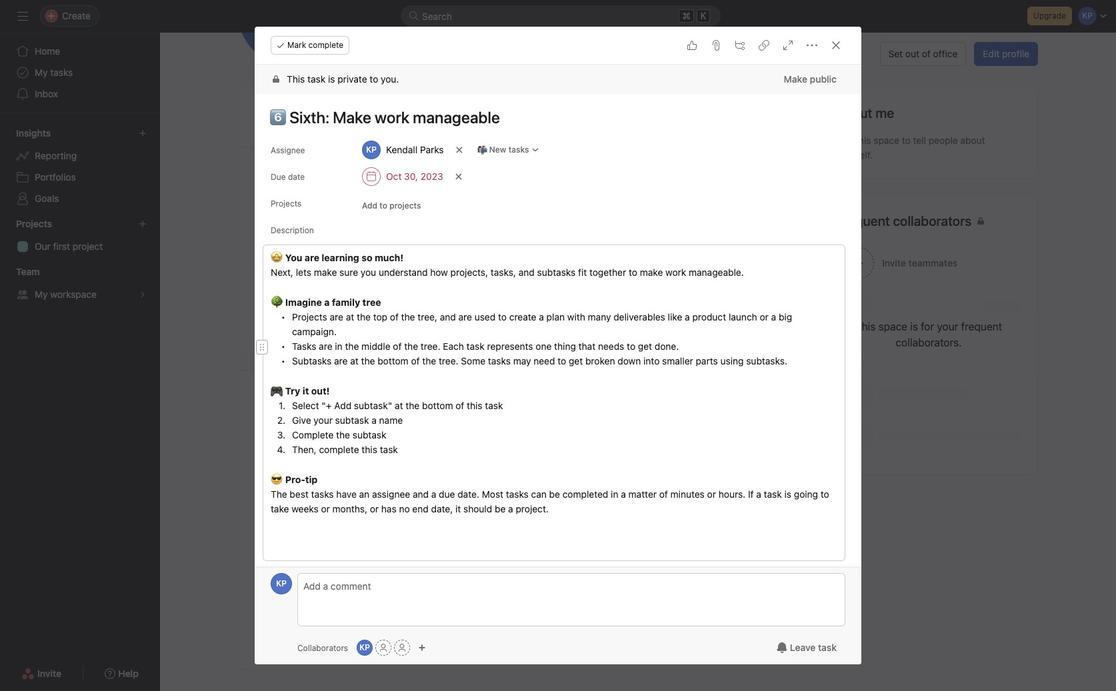 Task type: locate. For each thing, give the bounding box(es) containing it.
add up 4️⃣ fourth: stay on top of incoming work
[[362, 201, 377, 211]]

1 horizontal spatial projects element
[[356, 191, 846, 197]]

add inside add to projects button
[[362, 201, 377, 211]]

set out of office
[[889, 48, 958, 59]]

edit
[[983, 48, 1000, 59]]

1 vertical spatial mark complete image
[[252, 283, 268, 299]]

1 mark complete checkbox from the top
[[252, 211, 268, 227]]

3️⃣ third: get organized with sections
[[271, 238, 433, 249]]

of down some
[[456, 400, 464, 411]]

to left tell
[[902, 135, 911, 146]]

layout
[[360, 262, 386, 273]]

1 vertical spatial this
[[467, 400, 483, 411]]

our up then,
[[279, 423, 295, 434]]

1 horizontal spatial our
[[279, 423, 295, 434]]

first up then,
[[297, 423, 314, 434]]

no
[[399, 503, 410, 515]]

0 horizontal spatial projects element
[[0, 212, 160, 260]]

has
[[381, 503, 397, 515]]

clear due date image
[[455, 173, 463, 181]]

it right 'date,'
[[455, 503, 461, 515]]

5 mark complete image from the top
[[252, 307, 268, 323]]

using down layout
[[360, 286, 384, 297]]

using right parts
[[721, 355, 744, 367]]

1️⃣ first: get started using my tasks
[[271, 286, 425, 297]]

how
[[430, 267, 448, 278]]

1 horizontal spatial this
[[467, 400, 483, 411]]

with
[[376, 238, 394, 249], [567, 311, 585, 323]]

1 vertical spatial is
[[785, 489, 792, 500]]

2 make from the left
[[640, 267, 663, 278]]

you down so
[[361, 267, 376, 278]]

1 horizontal spatial kp button
[[357, 640, 373, 656]]

3 mark complete image from the top
[[252, 235, 268, 251]]

1 horizontal spatial in
[[426, 190, 434, 201]]

2 vertical spatial work
[[666, 267, 686, 278]]

complete right mark
[[308, 40, 344, 50]]

you right 'for'
[[453, 262, 468, 273]]

2 vertical spatial this
[[362, 444, 377, 455]]

by
[[354, 190, 365, 201]]

tasks down the represents
[[488, 355, 511, 367]]

1 vertical spatial complete
[[319, 444, 359, 455]]

time
[[436, 22, 455, 33], [333, 190, 352, 201], [286, 309, 305, 320]]

my for my tasks
[[35, 67, 48, 78]]

this down subtask"
[[362, 444, 377, 455]]

imagine
[[285, 297, 322, 308]]

0 horizontal spatial is
[[328, 73, 335, 85]]

task inside 😎 pro-tip the best tasks have an assignee and a due date. most tasks can be completed in a matter of minutes or hours. if a task is going to take weeks or months, or has no end date, it should be a project.
[[764, 489, 782, 500]]

it's time to update your goal(s)
[[271, 309, 403, 320]]

are up lets
[[305, 252, 319, 263]]

0 horizontal spatial bottom
[[378, 355, 409, 367]]

the right complete
[[336, 429, 350, 441]]

1 mark complete image from the top
[[252, 163, 268, 179]]

date.
[[458, 489, 479, 500]]

mark complete image for 6️⃣
[[252, 163, 268, 179]]

using
[[360, 286, 384, 297], [721, 355, 744, 367]]

try
[[285, 385, 300, 397]]

0 horizontal spatial add
[[334, 400, 352, 411]]

1 vertical spatial tree.
[[439, 355, 459, 367]]

is left "going" at the bottom right of the page
[[785, 489, 792, 500]]

1 horizontal spatial is
[[785, 489, 792, 500]]

in left matter on the right of the page
[[611, 489, 619, 500]]

2 vertical spatial and
[[413, 489, 429, 500]]

my workspace link
[[8, 284, 152, 305]]

and inside 🌳 imagine a family tree projects are at the top of the tree, and are used to create a plan with many deliverables like a product launch or a big campaign. tasks are in the middle of the tree. each task represents one thing that needs to get done. subtasks are at the bottom of the tree. some tasks may need to get broken down into smaller parts using subtasks.
[[440, 311, 456, 323]]

0 vertical spatial kp
[[276, 579, 287, 589]]

0 vertical spatial get
[[638, 341, 652, 352]]

1 vertical spatial with
[[567, 311, 585, 323]]

and right tasks,
[[519, 267, 535, 278]]

0 vertical spatial make
[[784, 73, 808, 85]]

at down 'family'
[[346, 311, 354, 323]]

tasks inside 🌳 imagine a family tree projects are at the top of the tree, and are used to create a plan with many deliverables like a product launch or a big campaign. tasks are in the middle of the tree. each task represents one thing that needs to get done. subtasks are at the bottom of the tree. some tasks may need to get broken down into smaller parts using subtasks.
[[488, 355, 511, 367]]

a left the due
[[431, 489, 436, 500]]

manageable.
[[689, 267, 744, 278]]

1 horizontal spatial bottom
[[422, 400, 453, 411]]

recent projects
[[276, 388, 366, 403]]

mark complete image left '5️⃣' on the left top
[[252, 187, 268, 203]]

our first project link inside 'projects' element
[[8, 236, 152, 257]]

kendall parks
[[386, 144, 444, 155]]

to inside 😎 pro-tip the best tasks have an assignee and a due date. most tasks can be completed in a matter of minutes or hours. if a task is going to take weeks or months, or has no end date, it should be a project.
[[821, 489, 829, 500]]

1 mark complete image from the top
[[252, 187, 268, 203]]

subtask down name
[[353, 429, 387, 441]]

4 mark complete checkbox from the top
[[252, 283, 268, 299]]

the left some
[[422, 355, 436, 367]]

the left middle
[[345, 341, 359, 352]]

1 vertical spatial projects
[[292, 311, 327, 323]]

and
[[519, 267, 535, 278], [440, 311, 456, 323], [413, 489, 429, 500]]

make public
[[784, 73, 837, 85]]

is inside 😎 pro-tip the best tasks have an assignee and a due date. most tasks can be completed in a matter of minutes or hours. if a task is going to take weeks or months, or has no end date, it should be a project.
[[785, 489, 792, 500]]

Mark complete checkbox
[[252, 163, 268, 179], [252, 187, 268, 203], [252, 235, 268, 251], [252, 283, 268, 299]]

my
[[35, 67, 48, 78], [386, 286, 399, 297], [35, 289, 48, 300], [255, 388, 273, 403]]

1 vertical spatial and
[[440, 311, 456, 323]]

due date
[[271, 172, 305, 182]]

0 horizontal spatial first
[[53, 241, 70, 252]]

much!
[[375, 252, 404, 263]]

fit
[[578, 267, 587, 278]]

a
[[324, 297, 330, 308], [539, 311, 544, 323], [685, 311, 690, 323], [771, 311, 776, 323], [372, 415, 377, 426], [431, 489, 436, 500], [621, 489, 626, 500], [756, 489, 761, 500], [508, 503, 513, 515]]

0 vertical spatial our
[[35, 241, 51, 252]]

get for organized
[[313, 238, 328, 249]]

my workspace
[[35, 289, 97, 300]]

1 vertical spatial top
[[373, 311, 388, 323]]

2:13pm
[[379, 22, 411, 33]]

1 horizontal spatial make
[[640, 267, 663, 278]]

with inside 🌳 imagine a family tree projects are at the top of the tree, and are used to create a plan with many deliverables like a product launch or a big campaign. tasks are in the middle of the tree. each task represents one thing that needs to get done. subtasks are at the bottom of the tree. some tasks may need to get broken down into smaller parts using subtasks.
[[567, 311, 585, 323]]

0 vertical spatial first
[[53, 241, 70, 252]]

1 horizontal spatial top
[[373, 311, 388, 323]]

2 mark complete image from the top
[[252, 283, 268, 299]]

mark complete image
[[252, 187, 268, 203], [252, 211, 268, 227], [252, 235, 268, 251], [252, 259, 268, 275], [252, 307, 268, 323]]

mark complete checkbox for 1️⃣
[[252, 283, 268, 299]]

2 vertical spatial at
[[395, 400, 403, 411]]

needs
[[598, 341, 624, 352]]

6️⃣
[[271, 166, 283, 177]]

is left private
[[328, 73, 335, 85]]

0 horizontal spatial top
[[354, 214, 368, 225]]

1 mark complete checkbox from the top
[[252, 163, 268, 179]]

my left workspace
[[35, 289, 48, 300]]

0 horizontal spatial make
[[314, 267, 337, 278]]

bottom down middle
[[378, 355, 409, 367]]

update
[[319, 309, 349, 320]]

plan
[[547, 311, 565, 323]]

asana
[[436, 190, 462, 201]]

mark complete image for 1️⃣
[[252, 283, 268, 299]]

complete down complete
[[319, 444, 359, 455]]

0 vertical spatial it
[[303, 385, 309, 397]]

main content
[[255, 65, 862, 685]]

used
[[475, 311, 496, 323]]

0 horizontal spatial in
[[335, 341, 343, 352]]

using inside 🌳 imagine a family tree projects are at the top of the tree, and are used to create a plan with many deliverables like a product launch or a big campaign. tasks are in the middle of the tree. each task represents one thing that needs to get done. subtasks are at the bottom of the tree. some tasks may need to get broken down into smaller parts using subtasks.
[[721, 355, 744, 367]]

add right "+
[[334, 400, 352, 411]]

projects up campaign.
[[292, 311, 327, 323]]

so
[[362, 252, 373, 263]]

portfolios
[[35, 171, 76, 183]]

upgrade
[[1034, 11, 1066, 21]]

top
[[354, 214, 368, 225], [373, 311, 388, 323]]

and inside 🤩 you are learning so much! next, lets make sure you understand how projects, tasks, and subtasks fit together to make work manageable.
[[519, 267, 535, 278]]

a up update
[[324, 297, 330, 308]]

1 horizontal spatial be
[[549, 489, 560, 500]]

mark complete checkbox left the it's
[[252, 307, 268, 323]]

an
[[359, 489, 370, 500]]

teams element
[[0, 260, 160, 308]]

3 mark complete checkbox from the top
[[252, 235, 268, 251]]

top right on
[[354, 214, 368, 225]]

with up much! at the left of page
[[376, 238, 394, 249]]

the right subtask"
[[406, 400, 420, 411]]

make right together at the top right
[[640, 267, 663, 278]]

a left project.
[[508, 503, 513, 515]]

2 horizontal spatial this
[[856, 135, 871, 146]]

0 horizontal spatial it
[[303, 385, 309, 397]]

due
[[271, 172, 286, 182]]

0 vertical spatial our first project link
[[8, 236, 152, 257]]

0 vertical spatial this
[[856, 135, 871, 146]]

task up some
[[467, 341, 485, 352]]

or inside 🌳 imagine a family tree projects are at the top of the tree, and are used to create a plan with many deliverables like a product launch or a big campaign. tasks are in the middle of the tree. each task represents one thing that needs to get done. subtasks are at the bottom of the tree. some tasks may need to get broken down into smaller parts using subtasks.
[[760, 311, 769, 323]]

Mark complete checkbox
[[252, 211, 268, 227], [252, 259, 268, 275], [252, 307, 268, 323]]

my inside my tasks link
[[35, 67, 48, 78]]

a right if
[[756, 489, 761, 500]]

0 vertical spatial project
[[73, 241, 103, 252]]

0 vertical spatial in
[[426, 190, 434, 201]]

1 horizontal spatial it
[[455, 503, 461, 515]]

tasks down home
[[50, 67, 73, 78]]

need
[[534, 355, 555, 367]]

complete inside 🎮 try it out! select "+ add subtask" at the bottom of this task give your subtask a name complete the subtask then, complete this task
[[319, 444, 359, 455]]

of inside 🎮 try it out! select "+ add subtask" at the bottom of this task give your subtask a name complete the subtask then, complete this task
[[456, 400, 464, 411]]

and right tree,
[[440, 311, 456, 323]]

it inside 🎮 try it out! select "+ add subtask" at the bottom of this task give your subtask a name complete the subtask then, complete this task
[[303, 385, 309, 397]]

to left projects
[[380, 201, 387, 211]]

1 vertical spatial your
[[314, 415, 333, 426]]

2 horizontal spatial work
[[666, 267, 686, 278]]

kendall parks button
[[356, 138, 450, 162]]

complete inside button
[[308, 40, 344, 50]]

mark complete checkbox for 5️⃣
[[252, 187, 268, 203]]

best
[[290, 489, 309, 500]]

of inside 😎 pro-tip the best tasks have an assignee and a due date. most tasks can be completed in a matter of minutes or hours. if a task is going to take weeks or months, or has no end date, it should be a project.
[[659, 489, 668, 500]]

first up teams "element"
[[53, 241, 70, 252]]

get right third:
[[313, 238, 328, 249]]

make
[[314, 267, 337, 278], [640, 267, 663, 278]]

work up by
[[338, 166, 358, 177]]

mark complete image left 1️⃣
[[252, 283, 268, 299]]

mark complete checkbox left 3️⃣
[[252, 235, 268, 251]]

projects inside 🌳 imagine a family tree projects are at the top of the tree, and are used to create a plan with many deliverables like a product launch or a big campaign. tasks are in the middle of the tree. each task represents one thing that needs to get done. subtasks are at the bottom of the tree. some tasks may need to get broken down into smaller parts using subtasks.
[[292, 311, 327, 323]]

task inside leave task button
[[818, 642, 837, 654]]

mark complete checkbox left 2️⃣
[[252, 259, 268, 275]]

tip
[[305, 474, 318, 485]]

0 vertical spatial projects element
[[356, 191, 846, 197]]

my inside my workspace link
[[35, 289, 48, 300]]

3 mark complete checkbox from the top
[[252, 307, 268, 323]]

mark complete checkbox left 6️⃣
[[252, 163, 268, 179]]

work
[[338, 166, 358, 177], [423, 214, 444, 225], [666, 267, 686, 278]]

projects element containing our first project
[[0, 212, 160, 260]]

to inside use this space to tell people about yourself.
[[902, 135, 911, 146]]

tasks inside dropdown button
[[509, 145, 529, 155]]

0 vertical spatial mark complete checkbox
[[252, 211, 268, 227]]

1 vertical spatial add
[[334, 400, 352, 411]]

select
[[292, 400, 319, 411]]

0 vertical spatial and
[[519, 267, 535, 278]]

are left used
[[459, 311, 472, 323]]

minutes
[[671, 489, 705, 500]]

2 vertical spatial mark complete checkbox
[[252, 307, 268, 323]]

make down learning
[[314, 267, 337, 278]]

1 vertical spatial in
[[335, 341, 343, 352]]

mark complete checkbox left 1️⃣
[[252, 283, 268, 299]]

1 horizontal spatial with
[[567, 311, 585, 323]]

subtask down subtask"
[[335, 415, 369, 426]]

tasks,
[[491, 267, 516, 278]]

tree. left the each
[[421, 341, 440, 352]]

0 vertical spatial using
[[360, 286, 384, 297]]

show
[[261, 333, 282, 343]]

to
[[370, 73, 378, 85], [902, 135, 911, 146], [380, 201, 387, 211], [629, 267, 638, 278], [308, 309, 316, 320], [498, 311, 507, 323], [627, 341, 636, 352], [558, 355, 566, 367], [821, 489, 829, 500]]

0 horizontal spatial you
[[361, 267, 376, 278]]

a down subtask"
[[372, 415, 377, 426]]

be right can
[[549, 489, 560, 500]]

1 horizontal spatial add
[[362, 201, 377, 211]]

2 mark complete checkbox from the top
[[252, 259, 268, 275]]

assignee
[[372, 489, 410, 500]]

of right out
[[922, 48, 931, 59]]

0 horizontal spatial kp button
[[271, 574, 292, 595]]

2 vertical spatial in
[[611, 489, 619, 500]]

projects element
[[356, 191, 846, 197], [0, 212, 160, 260]]

work left manageable.
[[666, 267, 686, 278]]

1 vertical spatial our
[[279, 423, 295, 434]]

0 vertical spatial complete
[[308, 40, 344, 50]]

0 horizontal spatial make
[[312, 166, 335, 177]]

or left hours.
[[707, 489, 716, 500]]

or right launch
[[760, 311, 769, 323]]

time left by
[[333, 190, 352, 201]]

0 vertical spatial our first project
[[35, 241, 103, 252]]

0 vertical spatial subtask
[[335, 415, 369, 426]]

4️⃣
[[271, 214, 283, 225]]

1 vertical spatial bottom
[[422, 400, 453, 411]]

1 vertical spatial kp button
[[357, 640, 373, 656]]

2 horizontal spatial time
[[436, 22, 455, 33]]

right
[[416, 262, 436, 273]]

my for my recent projects
[[255, 388, 273, 403]]

projects
[[390, 201, 421, 211]]

most
[[482, 489, 503, 500]]

mark complete image for 5️⃣
[[252, 187, 268, 203]]

mark complete checkbox for 4️⃣
[[252, 211, 268, 227]]

leave task
[[790, 642, 837, 654]]

get up into
[[638, 341, 652, 352]]

1 horizontal spatial and
[[440, 311, 456, 323]]

mark complete checkbox left 4️⃣
[[252, 211, 268, 227]]

leave task button
[[768, 636, 846, 660]]

0 horizontal spatial be
[[495, 503, 506, 515]]

2 mark complete image from the top
[[252, 211, 268, 227]]

1 make from the left
[[314, 267, 337, 278]]

mark complete image
[[252, 163, 268, 179], [252, 283, 268, 299]]

1 horizontal spatial time
[[333, 190, 352, 201]]

of inside set out of office button
[[922, 48, 931, 59]]

1 vertical spatial get
[[309, 286, 325, 297]]

hide sidebar image
[[17, 11, 28, 21]]

our down goals
[[35, 241, 51, 252]]

0 vertical spatial top
[[354, 214, 368, 225]]

going
[[794, 489, 818, 500]]

projects up 4️⃣
[[271, 199, 302, 209]]

that's
[[389, 262, 413, 273]]

it right the try
[[303, 385, 309, 397]]

in down 2023
[[426, 190, 434, 201]]

task right the leave
[[818, 642, 837, 654]]

office
[[933, 48, 958, 59]]

4 mark complete image from the top
[[252, 259, 268, 275]]

😎
[[271, 471, 283, 487]]

at inside 🎮 try it out! select "+ add subtask" at the bottom of this task give your subtask a name complete the subtask then, complete this task
[[395, 400, 403, 411]]

1 vertical spatial our first project
[[279, 423, 347, 434]]

mark complete image left 6️⃣
[[252, 163, 268, 179]]

time down imagine
[[286, 309, 305, 320]]

task right if
[[764, 489, 782, 500]]

and inside 😎 pro-tip the best tasks have an assignee and a due date. most tasks can be completed in a matter of minutes or hours. if a task is going to take weeks or months, or has no end date, it should be a project.
[[413, 489, 429, 500]]

0 horizontal spatial get
[[569, 355, 583, 367]]

0 vertical spatial time
[[436, 22, 455, 33]]

you inside 🤩 you are learning so much! next, lets make sure you understand how projects, tasks, and subtasks fit together to make work manageable.
[[361, 267, 376, 278]]

our
[[35, 241, 51, 252], [279, 423, 295, 434]]

upcoming button
[[255, 129, 300, 147]]

leave
[[790, 642, 816, 654]]

the left tree,
[[401, 311, 415, 323]]

my tasks
[[255, 105, 308, 121]]

lets
[[296, 267, 311, 278]]

mark complete image left 4️⃣
[[252, 211, 268, 227]]

together
[[590, 267, 626, 278]]

make public button
[[775, 67, 846, 91]]

this up yourself. on the top of page
[[856, 135, 871, 146]]

projects element inside 6️⃣ sixth: make work manageable dialog
[[356, 191, 846, 197]]

0 horizontal spatial our first project
[[35, 241, 103, 252]]

into
[[644, 355, 660, 367]]

and up end
[[413, 489, 429, 500]]

my left the try
[[255, 388, 273, 403]]

like
[[668, 311, 682, 323]]

tasks right new
[[509, 145, 529, 155]]

more
[[284, 333, 304, 343]]

of right matter on the right of the page
[[659, 489, 668, 500]]

at up name
[[395, 400, 403, 411]]

it inside 😎 pro-tip the best tasks have an assignee and a due date. most tasks can be completed in a matter of minutes or hours. if a task is going to take weeks or months, or has no end date, it should be a project.
[[455, 503, 461, 515]]

upgrade button
[[1028, 7, 1072, 25]]

with right plan
[[567, 311, 585, 323]]

mark complete checkbox for it's
[[252, 307, 268, 323]]

our first project link
[[8, 236, 152, 257], [239, 416, 798, 441]]

due
[[439, 489, 455, 500]]

1 horizontal spatial kp
[[360, 643, 370, 653]]

1️⃣
[[271, 286, 283, 297]]

mark complete image for 2️⃣
[[252, 259, 268, 275]]

create
[[509, 311, 537, 323]]

get right first:
[[309, 286, 325, 297]]

1 horizontal spatial your
[[351, 309, 370, 320]]

to right "going" at the bottom right of the page
[[821, 489, 829, 500]]

work inside 🤩 you are learning so much! next, lets make sure you understand how projects, tasks, and subtasks fit together to make work manageable.
[[666, 267, 686, 278]]

the down tree
[[357, 311, 371, 323]]

get down thing
[[569, 355, 583, 367]]

1 vertical spatial projects element
[[0, 212, 160, 260]]

insights element
[[0, 121, 160, 212]]

2 mark complete checkbox from the top
[[252, 187, 268, 203]]

1 vertical spatial get
[[569, 355, 583, 367]]

Task Name text field
[[261, 102, 846, 133]]

2️⃣ second: find the layout that's right for you
[[271, 262, 468, 273]]

our first project up teams "element"
[[35, 241, 103, 252]]

1 horizontal spatial work
[[423, 214, 444, 225]]

date,
[[431, 503, 453, 515]]

0 horizontal spatial this
[[362, 444, 377, 455]]

your down "+
[[314, 415, 333, 426]]

0 vertical spatial add
[[362, 201, 377, 211]]

0 horizontal spatial our
[[35, 241, 51, 252]]

get
[[313, 238, 328, 249], [309, 286, 325, 297]]



Task type: describe. For each thing, give the bounding box(es) containing it.
0 horizontal spatial using
[[360, 286, 384, 297]]

weeks
[[292, 503, 319, 515]]

smaller
[[662, 355, 693, 367]]

family
[[332, 297, 360, 308]]

third:
[[285, 238, 310, 249]]

my tasks link
[[8, 62, 152, 83]]

broken
[[585, 355, 615, 367]]

represents
[[487, 341, 533, 352]]

can
[[531, 489, 547, 500]]

or right 'weeks'
[[321, 503, 330, 515]]

0 vertical spatial at
[[346, 311, 354, 323]]

may
[[513, 355, 531, 367]]

global element
[[0, 33, 160, 113]]

📬 new tasks button
[[471, 141, 546, 159]]

thing
[[554, 341, 576, 352]]

6️⃣ sixth: make work manageable dialog
[[255, 27, 862, 685]]

parts
[[696, 355, 718, 367]]

a left plan
[[539, 311, 544, 323]]

collaborators
[[297, 643, 348, 653]]

people
[[929, 135, 958, 146]]

2 vertical spatial time
[[286, 309, 305, 320]]

mark complete image for it's
[[252, 307, 268, 323]]

use this space to tell people about yourself.
[[836, 135, 985, 161]]

take
[[271, 503, 289, 515]]

more actions for this task image
[[807, 40, 818, 51]]

public
[[810, 73, 837, 85]]

your inside 🎮 try it out! select "+ add subtask" at the bottom of this task give your subtask a name complete the subtask then, complete this task
[[314, 415, 333, 426]]

oct 30, 2023 button
[[356, 165, 449, 189]]

mark complete
[[287, 40, 344, 50]]

next,
[[271, 267, 293, 278]]

workspace
[[50, 289, 97, 300]]

2️⃣
[[271, 262, 283, 273]]

my for my workspace
[[35, 289, 48, 300]]

1 vertical spatial first
[[297, 423, 314, 434]]

30,
[[404, 171, 418, 182]]

goals link
[[8, 188, 152, 209]]

subtask"
[[354, 400, 392, 411]]

make inside make public button
[[784, 73, 808, 85]]

my down understand
[[386, 286, 399, 297]]

tasks up project.
[[506, 489, 529, 500]]

a left big
[[771, 311, 776, 323]]

a right like
[[685, 311, 690, 323]]

0 likes. click to like this task image
[[687, 40, 698, 51]]

to inside button
[[380, 201, 387, 211]]

1 vertical spatial subtask
[[353, 429, 387, 441]]

completed
[[563, 489, 608, 500]]

📬 new tasks
[[477, 145, 529, 155]]

of down the add to projects
[[370, 214, 379, 225]]

kendall
[[386, 144, 418, 155]]

get for started
[[309, 286, 325, 297]]

to right used
[[498, 311, 507, 323]]

then,
[[292, 444, 317, 455]]

"+
[[322, 400, 332, 411]]

tree
[[363, 297, 381, 308]]

on
[[340, 214, 351, 225]]

0 vertical spatial work
[[338, 166, 358, 177]]

0 vertical spatial with
[[376, 238, 394, 249]]

1 vertical spatial at
[[350, 355, 359, 367]]

of right middle
[[393, 341, 402, 352]]

are down campaign.
[[319, 341, 333, 352]]

in inside 😎 pro-tip the best tasks have an assignee and a due date. most tasks can be completed in a matter of minutes or hours. if a task is going to take weeks or months, or has no end date, it should be a project.
[[611, 489, 619, 500]]

to left the you.
[[370, 73, 378, 85]]

sure
[[339, 267, 358, 278]]

our first project inside 'projects' element
[[35, 241, 103, 252]]

description
[[271, 225, 314, 235]]

task down some
[[485, 400, 503, 411]]

yourself.
[[836, 149, 873, 161]]

add to projects
[[362, 201, 421, 211]]

oct
[[386, 171, 402, 182]]

to inside 🤩 you are learning so much! next, lets make sure you understand how projects, tasks, and subtasks fit together to make work manageable.
[[629, 267, 638, 278]]

insights
[[16, 127, 51, 139]]

main content containing 🤩
[[255, 65, 862, 685]]

remove assignee image
[[455, 146, 463, 154]]

edit profile button
[[975, 42, 1038, 66]]

manageable
[[361, 166, 413, 177]]

tasks down the 'tip'
[[311, 489, 334, 500]]

the down middle
[[361, 355, 375, 367]]

1 horizontal spatial our first project
[[279, 423, 347, 434]]

edit profile
[[983, 48, 1030, 59]]

0 vertical spatial tree.
[[421, 341, 440, 352]]

2023
[[421, 171, 443, 182]]

to up down
[[627, 341, 636, 352]]

stay
[[319, 214, 338, 225]]

inbox
[[35, 88, 58, 99]]

this inside use this space to tell people about yourself.
[[856, 135, 871, 146]]

1 vertical spatial kp
[[360, 643, 370, 653]]

are down 'family'
[[330, 311, 343, 323]]

for
[[438, 262, 450, 273]]

the down tree,
[[404, 341, 418, 352]]

middle
[[362, 341, 391, 352]]

🌳 imagine a family tree projects are at the top of the tree, and are used to create a plan with many deliverables like a product launch or a big campaign. tasks are in the middle of the tree. each task represents one thing that needs to get done. subtasks are at the bottom of the tree. some tasks may need to get broken down into smaller parts using subtasks.
[[271, 294, 795, 367]]

goals
[[35, 193, 59, 204]]

subtasks
[[537, 267, 576, 278]]

🤩
[[271, 249, 283, 265]]

tell
[[913, 135, 926, 146]]

or left has
[[370, 503, 379, 515]]

private
[[338, 73, 367, 85]]

fifth:
[[285, 190, 307, 201]]

mark complete checkbox for 3️⃣
[[252, 235, 268, 251]]

mark complete button
[[271, 36, 350, 55]]

the right find
[[344, 262, 358, 273]]

mark complete image for 3️⃣
[[252, 235, 268, 251]]

incoming
[[381, 214, 421, 225]]

k
[[701, 11, 706, 21]]

projects,
[[451, 267, 488, 278]]

attachments: add a file to this task, 6️⃣ sixth: make work manageable image
[[711, 40, 722, 51]]

😎 pro-tip the best tasks have an assignee and a due date. most tasks can be completed in a matter of minutes or hours. if a task is going to take weeks or months, or has no end date, it should be a project.
[[271, 471, 832, 515]]

task inside 🌳 imagine a family tree projects are at the top of the tree, and are used to create a plan with many deliverables like a product launch or a big campaign. tasks are in the middle of the tree. each task represents one thing that needs to get done. subtasks are at the bottom of the tree. some tasks may need to get broken down into smaller parts using subtasks.
[[467, 341, 485, 352]]

mark
[[287, 40, 306, 50]]

out
[[906, 48, 920, 59]]

add or remove collaborators image
[[418, 644, 426, 652]]

first inside 'projects' element
[[53, 241, 70, 252]]

add subtask image
[[735, 40, 746, 51]]

1 vertical spatial be
[[495, 503, 506, 515]]

top inside 🌳 imagine a family tree projects are at the top of the tree, and are used to create a plan with many deliverables like a product launch or a big campaign. tasks are in the middle of the tree. each task represents one thing that needs to get done. subtasks are at the bottom of the tree. some tasks may need to get broken down into smaller parts using subtasks.
[[373, 311, 388, 323]]

0 vertical spatial is
[[328, 73, 335, 85]]

4️⃣ fourth: stay on top of incoming work
[[271, 214, 444, 225]]

mark complete checkbox for 2️⃣
[[252, 259, 268, 275]]

description document
[[256, 249, 846, 517]]

1 vertical spatial time
[[333, 190, 352, 201]]

new
[[489, 145, 506, 155]]

task right this
[[307, 73, 326, 85]]

space
[[874, 135, 900, 146]]

copy task link image
[[759, 40, 770, 51]]

close task pane image
[[831, 40, 842, 51]]

add inside 🎮 try it out! select "+ add subtask" at the bottom of this task give your subtask a name complete the subtask then, complete this task
[[334, 400, 352, 411]]

task down name
[[380, 444, 398, 455]]

0 vertical spatial projects
[[271, 199, 302, 209]]

1 horizontal spatial project
[[317, 423, 347, 434]]

you.
[[381, 73, 399, 85]]

tasks inside global "element"
[[50, 67, 73, 78]]

reporting
[[35, 150, 77, 161]]

1 horizontal spatial get
[[638, 341, 652, 352]]

inbox link
[[8, 83, 152, 105]]

second:
[[285, 262, 321, 273]]

tasks
[[292, 341, 316, 352]]

bottom inside 🎮 try it out! select "+ add subtask" at the bottom of this task give your subtask a name complete the subtask then, complete this task
[[422, 400, 453, 411]]

big
[[779, 311, 792, 323]]

one
[[536, 341, 552, 352]]

1 horizontal spatial you
[[453, 262, 468, 273]]

project.
[[516, 503, 549, 515]]

are right subtasks
[[334, 355, 348, 367]]

complete
[[292, 429, 334, 441]]

a inside 🎮 try it out! select "+ add subtask" at the bottom of this task give your subtask a name complete the subtask then, complete this task
[[372, 415, 377, 426]]

product
[[693, 311, 726, 323]]

full screen image
[[783, 40, 794, 51]]

in inside 🌳 imagine a family tree projects are at the top of the tree, and are used to create a plan with many deliverables like a product launch or a big campaign. tasks are in the middle of the tree. each task represents one thing that needs to get done. subtasks are at the bottom of the tree. some tasks may need to get broken down into smaller parts using subtasks.
[[335, 341, 343, 352]]

(11)
[[356, 129, 372, 141]]

goal(s)
[[373, 309, 403, 320]]

mark complete checkbox for 6️⃣
[[252, 163, 268, 179]]

local
[[414, 22, 434, 33]]

to down thing
[[558, 355, 566, 367]]

bottom inside 🌳 imagine a family tree projects are at the top of the tree, and are used to create a plan with many deliverables like a product launch or a big campaign. tasks are in the middle of the tree. each task represents one thing that needs to get done. subtasks are at the bottom of the tree. some tasks may need to get broken down into smaller parts using subtasks.
[[378, 355, 409, 367]]

tasks down understand
[[402, 286, 425, 297]]

mark complete image for 4️⃣
[[252, 211, 268, 227]]

of down tree,
[[411, 355, 420, 367]]

our inside 'projects' element
[[35, 241, 51, 252]]

0 vertical spatial kp button
[[271, 574, 292, 595]]

of left tree,
[[390, 311, 399, 323]]

subtasks
[[292, 355, 332, 367]]

2:13pm local time
[[379, 22, 455, 33]]

a left matter on the right of the page
[[621, 489, 626, 500]]

down
[[618, 355, 641, 367]]

name
[[379, 415, 403, 426]]

prominent image
[[409, 11, 419, 21]]

are inside 🤩 you are learning so much! next, lets make sure you understand how projects, tasks, and subtasks fit together to make work manageable.
[[305, 252, 319, 263]]

invite button
[[13, 662, 70, 686]]

to down imagine
[[308, 309, 316, 320]]

months,
[[333, 503, 367, 515]]

0 horizontal spatial kp
[[276, 579, 287, 589]]

1 horizontal spatial our first project link
[[239, 416, 798, 441]]



Task type: vqa. For each thing, say whether or not it's contained in the screenshot.
third Completed image from the top of the page
no



